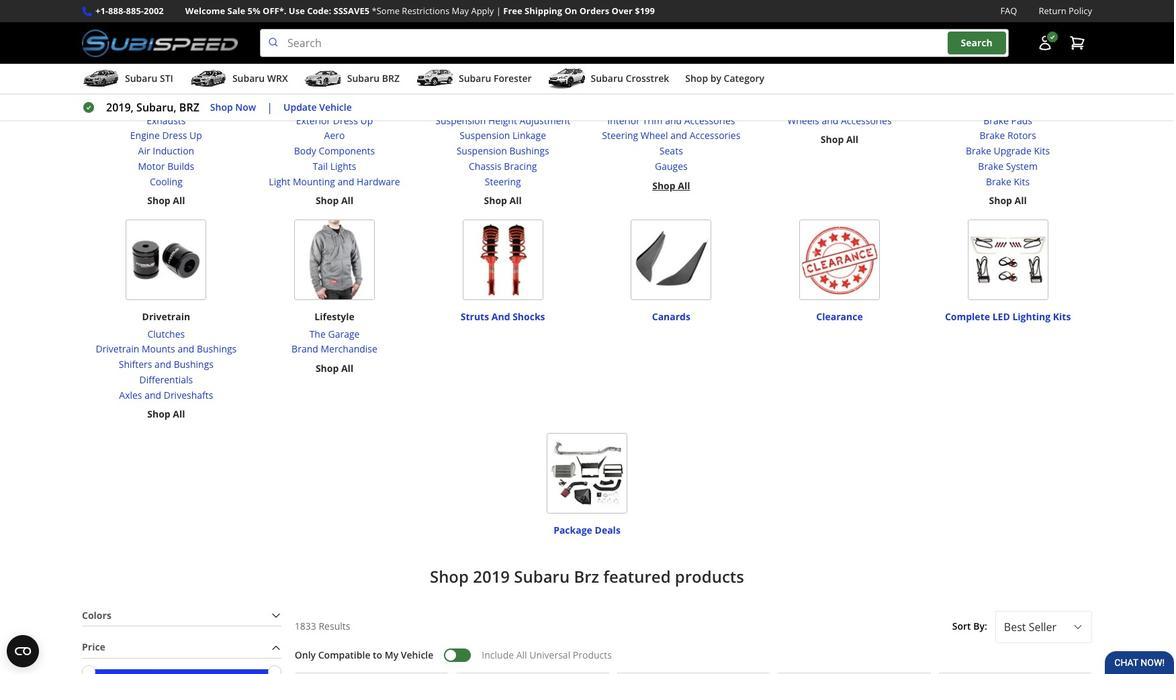 Task type: locate. For each thing, give the bounding box(es) containing it.
shop all link down brand merchandise link
[[316, 362, 354, 377]]

1833
[[295, 621, 316, 633]]

1833 results
[[295, 621, 350, 633]]

1 vertical spatial dress
[[162, 129, 187, 142]]

suspension left "height"
[[436, 114, 486, 127]]

2 vertical spatial bushings
[[174, 358, 214, 371]]

chassis bracing link
[[436, 159, 571, 175]]

1 vertical spatial bushings
[[197, 343, 237, 356]]

lights
[[331, 160, 357, 173]]

steering down chassis bracing link
[[485, 175, 521, 188]]

brz right subaru,
[[179, 100, 200, 115]]

bushings down clutches link
[[197, 343, 237, 356]]

hardware
[[357, 175, 400, 188]]

brake pads link
[[967, 113, 1051, 129]]

1 vertical spatial drivetrain
[[96, 343, 139, 356]]

height
[[489, 114, 518, 127]]

mounting
[[293, 175, 335, 188]]

and down clutches link
[[178, 343, 195, 356]]

1 horizontal spatial brz
[[382, 72, 400, 85]]

all down cooling link
[[173, 195, 185, 207]]

dress up aero
[[333, 114, 358, 127]]

2002
[[144, 5, 164, 17]]

struts and shocks link
[[461, 305, 546, 323]]

1 horizontal spatial drivetrain
[[142, 311, 190, 323]]

subaru wrx button
[[189, 67, 288, 94]]

select... image
[[1073, 622, 1084, 633]]

accessories right "wheels"
[[842, 114, 892, 127]]

shop inside wheels and accessories shop all
[[821, 133, 844, 146]]

steering link
[[436, 175, 571, 190]]

all down "steering" link
[[510, 195, 522, 207]]

$199
[[635, 5, 655, 17]]

up up induction
[[190, 129, 202, 142]]

all inside interior trim and accessories steering wheel and accessories seats gauges shop all
[[678, 179, 691, 192]]

products
[[675, 566, 745, 588]]

and up steering wheel and accessories link
[[666, 114, 682, 127]]

2019,
[[106, 100, 134, 115]]

engine up exhausts at the left of the page
[[151, 97, 182, 110]]

drivetrain up shifters
[[96, 343, 139, 356]]

2019, subaru, brz
[[106, 100, 200, 115]]

up inside engine exhausts engine dress up air induction motor builds cooling shop all
[[190, 129, 202, 142]]

clearance link
[[817, 305, 864, 323]]

kits right lighting
[[1054, 311, 1072, 323]]

universal
[[530, 650, 571, 662]]

1 horizontal spatial |
[[497, 5, 501, 17]]

and down the lights
[[338, 175, 355, 188]]

0 vertical spatial drivetrain
[[142, 311, 190, 323]]

cooling
[[150, 175, 183, 188]]

0 vertical spatial kits
[[1035, 145, 1051, 157]]

1 horizontal spatial up
[[361, 114, 373, 127]]

0 vertical spatial bushings
[[510, 145, 550, 157]]

exterior down "update vehicle"
[[296, 114, 331, 127]]

subispeed logo image
[[82, 29, 239, 57]]

0 vertical spatial brz
[[382, 72, 400, 85]]

shop down cooling link
[[147, 195, 171, 207]]

differentials link
[[96, 373, 237, 388]]

brz
[[574, 566, 600, 588]]

brake down brake upgrade kits link
[[979, 160, 1004, 173]]

brake down the brake pads link
[[980, 129, 1006, 142]]

0 horizontal spatial |
[[267, 100, 273, 115]]

only
[[295, 650, 316, 662]]

update
[[284, 101, 317, 113]]

all inside wheels and accessories shop all
[[847, 133, 859, 146]]

shop all link down wheels and accessories link
[[821, 133, 859, 148]]

shop down brake kits link
[[990, 195, 1013, 207]]

system
[[1007, 160, 1038, 173]]

0 vertical spatial suspension
[[436, 114, 486, 127]]

0 vertical spatial exterior
[[316, 97, 354, 110]]

suspension up chassis
[[457, 145, 507, 157]]

| left free
[[497, 5, 501, 17]]

steering down interior
[[602, 129, 639, 142]]

tail lights link
[[269, 159, 400, 175]]

|
[[497, 5, 501, 17], [267, 100, 273, 115]]

subaru up now
[[232, 72, 265, 85]]

1 horizontal spatial steering
[[602, 129, 639, 142]]

1 vertical spatial kits
[[1015, 175, 1031, 188]]

1 vertical spatial steering
[[485, 175, 521, 188]]

drivetrain mounts and bushings link
[[96, 342, 237, 358]]

subaru crosstrek
[[591, 72, 670, 85]]

shop inside drivetrain clutches drivetrain mounts and bushings shifters and bushings differentials axles and driveshafts shop all
[[147, 408, 171, 421]]

shop left by
[[686, 72, 709, 85]]

1 horizontal spatial dress
[[333, 114, 358, 127]]

and
[[492, 311, 511, 323]]

1 vertical spatial engine
[[130, 129, 160, 142]]

brakes image image
[[968, 6, 1049, 87]]

a subaru wrx thumbnail image image
[[189, 69, 227, 89]]

sssave5
[[334, 5, 370, 17]]

dress inside exterior exterior dress up aero body components tail lights light mounting and hardware shop all
[[333, 114, 358, 127]]

bushings down the linkage
[[510, 145, 550, 157]]

2 horizontal spatial kits
[[1054, 311, 1072, 323]]

shop all link down axles and driveshafts "link"
[[147, 408, 185, 423]]

engine up air
[[130, 129, 160, 142]]

subaru right a subaru brz thumbnail image
[[347, 72, 380, 85]]

search button
[[948, 32, 1007, 54]]

faq link
[[1001, 4, 1018, 18]]

shop all link down light mounting and hardware link
[[316, 194, 354, 209]]

| right now
[[267, 100, 273, 115]]

shop inside interior trim and accessories steering wheel and accessories seats gauges shop all
[[653, 179, 676, 192]]

policy
[[1069, 5, 1093, 17]]

all down driveshafts
[[173, 408, 185, 421]]

shop down brand merchandise link
[[316, 362, 339, 375]]

subaru left the forester
[[459, 72, 492, 85]]

struts and shocks
[[461, 311, 546, 323]]

Select... button
[[996, 611, 1093, 644]]

1 vertical spatial suspension
[[460, 129, 510, 142]]

0 horizontal spatial drivetrain
[[96, 343, 139, 356]]

5%
[[248, 5, 261, 17]]

all down merchandise
[[341, 362, 354, 375]]

open widget image
[[7, 636, 39, 668]]

gauges link
[[602, 159, 741, 175]]

return
[[1039, 5, 1067, 17]]

engine
[[151, 97, 182, 110], [130, 129, 160, 142]]

clearance image image
[[800, 220, 881, 301]]

0 vertical spatial dress
[[333, 114, 358, 127]]

0 vertical spatial engine
[[151, 97, 182, 110]]

drivetrain up "clutches" at the left of the page
[[142, 311, 190, 323]]

trim
[[643, 114, 663, 127]]

engine image image
[[126, 6, 207, 87]]

subaru left crosstrek
[[591, 72, 624, 85]]

products
[[573, 650, 612, 662]]

subaru for subaru brz
[[347, 72, 380, 85]]

bracing
[[504, 160, 537, 173]]

suspension down suspension height adjustment link
[[460, 129, 510, 142]]

wheels and accessories link
[[788, 113, 892, 129]]

shop all link down gauges link
[[653, 179, 691, 194]]

1 vertical spatial brz
[[179, 100, 200, 115]]

a subaru sti thumbnail image image
[[82, 69, 120, 89]]

shop down axles and driveshafts "link"
[[147, 408, 171, 421]]

use
[[289, 5, 305, 17]]

shop all link down cooling link
[[147, 194, 185, 209]]

light mounting and hardware link
[[269, 175, 400, 190]]

brand
[[292, 343, 318, 356]]

garage
[[328, 328, 360, 341]]

shop down gauges link
[[653, 179, 676, 192]]

0 vertical spatial vehicle
[[319, 101, 352, 113]]

shop all link down brake kits link
[[990, 194, 1028, 209]]

aero link
[[269, 129, 400, 144]]

shop all link
[[821, 133, 859, 148], [653, 179, 691, 194], [147, 194, 185, 209], [316, 194, 354, 209], [484, 194, 522, 209], [990, 194, 1028, 209], [316, 362, 354, 377], [147, 408, 185, 423]]

shop all link down "steering" link
[[484, 194, 522, 209]]

kits down system
[[1015, 175, 1031, 188]]

steering wheel and accessories link
[[602, 129, 741, 144]]

dress up induction
[[162, 129, 187, 142]]

rotors
[[1008, 129, 1037, 142]]

shop inside engine exhausts engine dress up air induction motor builds cooling shop all
[[147, 195, 171, 207]]

engine dress up link
[[130, 129, 202, 144]]

shop all link for brake
[[990, 194, 1028, 209]]

1 vertical spatial vehicle
[[401, 650, 434, 662]]

motor
[[138, 160, 165, 173]]

bushings inside suspension height adjustment suspension linkage suspension bushings chassis bracing steering shop all
[[510, 145, 550, 157]]

0 horizontal spatial up
[[190, 129, 202, 142]]

now
[[235, 101, 256, 113]]

only compatible to my vehicle
[[295, 650, 434, 662]]

2 vertical spatial kits
[[1054, 311, 1072, 323]]

brake system link
[[967, 159, 1051, 175]]

and down the drivetrain mounts and bushings link
[[155, 358, 171, 371]]

0 vertical spatial steering
[[602, 129, 639, 142]]

2 vertical spatial suspension
[[457, 145, 507, 157]]

free
[[504, 5, 523, 17]]

subaru left brz at bottom
[[514, 566, 570, 588]]

shop
[[686, 72, 709, 85], [210, 101, 233, 113], [821, 133, 844, 146], [653, 179, 676, 192], [147, 195, 171, 207], [316, 195, 339, 207], [484, 195, 507, 207], [990, 195, 1013, 207], [316, 362, 339, 375], [147, 408, 171, 421], [430, 566, 469, 588]]

wheels
[[788, 114, 820, 127]]

include all universal products
[[482, 650, 612, 662]]

0 horizontal spatial steering
[[485, 175, 521, 188]]

and inside exterior exterior dress up aero body components tail lights light mounting and hardware shop all
[[338, 175, 355, 188]]

exterior up exterior dress up link
[[316, 97, 354, 110]]

and right "wheels"
[[822, 114, 839, 127]]

steering inside interior trim and accessories steering wheel and accessories seats gauges shop all
[[602, 129, 639, 142]]

bushings
[[510, 145, 550, 157], [197, 343, 237, 356], [174, 358, 214, 371]]

suspension image image
[[463, 6, 544, 87]]

the
[[310, 328, 326, 341]]

all inside brake pads brake rotors brake upgrade kits brake system brake kits shop all
[[1015, 195, 1028, 207]]

suspension height adjustment link
[[436, 113, 571, 129]]

brz left a subaru forester thumbnail image at the left of page
[[382, 72, 400, 85]]

struts and shocks image image
[[463, 220, 544, 301]]

a subaru crosstrek thumbnail image image
[[548, 69, 586, 89]]

all right include at the left of the page
[[517, 650, 527, 662]]

all down brake kits link
[[1015, 195, 1028, 207]]

vehicle up aero
[[319, 101, 352, 113]]

and down interior trim and accessories link
[[671, 129, 688, 142]]

shop down wheels and accessories link
[[821, 133, 844, 146]]

shop down light mounting and hardware link
[[316, 195, 339, 207]]

engine exhausts engine dress up air induction motor builds cooling shop all
[[130, 97, 202, 207]]

up up the aero link
[[361, 114, 373, 127]]

bushings up driveshafts
[[174, 358, 214, 371]]

subaru,
[[137, 100, 177, 115]]

1 horizontal spatial kits
[[1035, 145, 1051, 157]]

shop all link for steering
[[653, 179, 691, 194]]

search
[[962, 37, 993, 49]]

subaru left sti
[[125, 72, 158, 85]]

shop down "steering" link
[[484, 195, 507, 207]]

all down gauges link
[[678, 179, 691, 192]]

shop all link for aero
[[316, 194, 354, 209]]

all down light mounting and hardware link
[[341, 195, 354, 207]]

subaru forester
[[459, 72, 532, 85]]

all down wheels and accessories link
[[847, 133, 859, 146]]

1 vertical spatial |
[[267, 100, 273, 115]]

0 horizontal spatial dress
[[162, 129, 187, 142]]

all inside engine exhausts engine dress up air induction motor builds cooling shop all
[[173, 195, 185, 207]]

vehicle right my
[[401, 650, 434, 662]]

button image
[[1038, 35, 1054, 51]]

suspension
[[436, 114, 486, 127], [460, 129, 510, 142], [457, 145, 507, 157]]

by:
[[974, 621, 988, 633]]

interior trim and accessories steering wheel and accessories seats gauges shop all
[[602, 114, 741, 192]]

0 vertical spatial up
[[361, 114, 373, 127]]

subaru inside dropdown button
[[125, 72, 158, 85]]

may
[[452, 5, 469, 17]]

brake down brake system link
[[987, 175, 1012, 188]]

brake rotors link
[[967, 129, 1051, 144]]

0 horizontal spatial vehicle
[[319, 101, 352, 113]]

merchandise
[[321, 343, 378, 356]]

interior image image
[[631, 6, 712, 87]]

all
[[847, 133, 859, 146], [678, 179, 691, 192], [173, 195, 185, 207], [341, 195, 354, 207], [510, 195, 522, 207], [1015, 195, 1028, 207], [341, 362, 354, 375], [173, 408, 185, 421], [517, 650, 527, 662]]

gauges
[[655, 160, 688, 173]]

on
[[565, 5, 578, 17]]

1 vertical spatial up
[[190, 129, 202, 142]]

kits up system
[[1035, 145, 1051, 157]]

sort by:
[[953, 621, 988, 633]]



Task type: vqa. For each thing, say whether or not it's contained in the screenshot.
Impreza)
no



Task type: describe. For each thing, give the bounding box(es) containing it.
exterior image image
[[294, 6, 375, 87]]

welcome sale 5% off*. use code: sssave5 *some restrictions may apply | free shipping on orders over $199
[[185, 5, 655, 17]]

canards link
[[652, 305, 691, 323]]

minimum slider
[[82, 666, 95, 675]]

interior trim and accessories link
[[602, 113, 741, 129]]

the garage link
[[292, 327, 378, 342]]

brake upgrade kits link
[[967, 144, 1051, 159]]

1 vertical spatial exterior
[[296, 114, 331, 127]]

+1-888-885-2002
[[95, 5, 164, 17]]

results
[[319, 621, 350, 633]]

colors
[[82, 609, 111, 622]]

wheels and accessories shop all
[[788, 114, 892, 146]]

and down differentials link
[[145, 389, 161, 402]]

0 horizontal spatial kits
[[1015, 175, 1031, 188]]

dress inside engine exhausts engine dress up air induction motor builds cooling shop all
[[162, 129, 187, 142]]

package deals
[[554, 524, 621, 537]]

package deals image image
[[547, 434, 628, 514]]

2019
[[473, 566, 510, 588]]

lifestyle the garage brand merchandise shop all
[[292, 311, 378, 375]]

subaru sti
[[125, 72, 173, 85]]

all inside drivetrain clutches drivetrain mounts and bushings shifters and bushings differentials axles and driveshafts shop all
[[173, 408, 185, 421]]

all inside lifestyle the garage brand merchandise shop all
[[341, 362, 354, 375]]

0 vertical spatial |
[[497, 5, 501, 17]]

differentials
[[139, 374, 193, 386]]

exhausts link
[[130, 113, 202, 129]]

axles
[[119, 389, 142, 402]]

accessories inside wheels and accessories shop all
[[842, 114, 892, 127]]

chassis
[[469, 160, 502, 173]]

accessories down interior trim and accessories link
[[690, 129, 741, 142]]

shop now
[[210, 101, 256, 113]]

shop 2019 subaru brz featured products
[[430, 566, 745, 588]]

shop all link for up
[[147, 194, 185, 209]]

cooling link
[[130, 175, 202, 190]]

brake up brake rotors link
[[984, 114, 1010, 127]]

shipping
[[525, 5, 563, 17]]

featured
[[604, 566, 671, 588]]

exhausts
[[147, 114, 186, 127]]

light
[[269, 175, 291, 188]]

shop inside exterior exterior dress up aero body components tail lights light mounting and hardware shop all
[[316, 195, 339, 207]]

subaru wrx
[[232, 72, 288, 85]]

update vehicle
[[284, 101, 352, 113]]

a subaru forester thumbnail image image
[[416, 69, 454, 89]]

air
[[138, 145, 150, 157]]

colors button
[[82, 606, 282, 627]]

885-
[[126, 5, 144, 17]]

accessories up steering wheel and accessories link
[[685, 114, 736, 127]]

adjustment
[[520, 114, 571, 127]]

shop left now
[[210, 101, 233, 113]]

builds
[[168, 160, 194, 173]]

driveshafts
[[164, 389, 213, 402]]

shop left 2019
[[430, 566, 469, 588]]

canards
[[652, 311, 691, 323]]

shop all link for all
[[821, 133, 859, 148]]

exterior dress up link
[[269, 113, 400, 129]]

shop all link for merchandise
[[316, 362, 354, 377]]

wheels and tires image image
[[800, 6, 881, 87]]

vehicle inside 'button'
[[319, 101, 352, 113]]

1 horizontal spatial vehicle
[[401, 650, 434, 662]]

search input field
[[260, 29, 1010, 57]]

my
[[385, 650, 399, 662]]

clutches link
[[96, 327, 237, 342]]

complete
[[946, 311, 991, 323]]

shop now link
[[210, 100, 256, 115]]

shop all link for linkage
[[484, 194, 522, 209]]

components
[[319, 145, 375, 157]]

+1-
[[95, 5, 108, 17]]

pads
[[1012, 114, 1033, 127]]

shop inside dropdown button
[[686, 72, 709, 85]]

motor builds link
[[130, 159, 202, 175]]

a subaru brz thumbnail image image
[[304, 69, 342, 89]]

up inside exterior exterior dress up aero body components tail lights light mounting and hardware shop all
[[361, 114, 373, 127]]

to
[[373, 650, 383, 662]]

shop by category
[[686, 72, 765, 85]]

brand merchandise link
[[292, 342, 378, 358]]

lifestyle
[[315, 311, 355, 323]]

0 horizontal spatial brz
[[179, 100, 200, 115]]

orders
[[580, 5, 610, 17]]

shop all link for and
[[147, 408, 185, 423]]

shocks
[[513, 311, 546, 323]]

drivetrain clutches drivetrain mounts and bushings shifters and bushings differentials axles and driveshafts shop all
[[96, 311, 237, 421]]

code:
[[307, 5, 331, 17]]

package
[[554, 524, 593, 537]]

upgrade
[[994, 145, 1032, 157]]

all inside suspension height adjustment suspension linkage suspension bushings chassis bracing steering shop all
[[510, 195, 522, 207]]

steering inside suspension height adjustment suspension linkage suspension bushings chassis bracing steering shop all
[[485, 175, 521, 188]]

wrx
[[267, 72, 288, 85]]

subaru for subaru crosstrek
[[591, 72, 624, 85]]

suspension height adjustment suspension linkage suspension bushings chassis bracing steering shop all
[[436, 114, 571, 207]]

shop inside lifestyle the garage brand merchandise shop all
[[316, 362, 339, 375]]

+1-888-885-2002 link
[[95, 4, 164, 18]]

brz inside dropdown button
[[382, 72, 400, 85]]

maximum slider
[[268, 666, 282, 675]]

subaru brz
[[347, 72, 400, 85]]

shop inside brake pads brake rotors brake upgrade kits brake system brake kits shop all
[[990, 195, 1013, 207]]

tail
[[313, 160, 328, 173]]

seats link
[[602, 144, 741, 159]]

clutches
[[148, 328, 185, 341]]

compatible
[[318, 650, 371, 662]]

brake kits link
[[967, 175, 1051, 190]]

sort
[[953, 621, 972, 633]]

canards image image
[[631, 220, 712, 301]]

brake down brake rotors link
[[967, 145, 992, 157]]

suspension bushings link
[[436, 144, 571, 159]]

subaru for subaru sti
[[125, 72, 158, 85]]

subaru forester button
[[416, 67, 532, 94]]

subaru for subaru wrx
[[232, 72, 265, 85]]

shop inside suspension height adjustment suspension linkage suspension bushings chassis bracing steering shop all
[[484, 195, 507, 207]]

subaru for subaru forester
[[459, 72, 492, 85]]

return policy link
[[1039, 4, 1093, 18]]

mounts
[[142, 343, 175, 356]]

drivetrain image image
[[126, 220, 207, 301]]

lifestyle image image
[[294, 220, 375, 301]]

*some
[[372, 5, 400, 17]]

brake pads brake rotors brake upgrade kits brake system brake kits shop all
[[967, 114, 1051, 207]]

shifters
[[119, 358, 152, 371]]

include
[[482, 650, 514, 662]]

exterior exterior dress up aero body components tail lights light mounting and hardware shop all
[[269, 97, 400, 207]]

aero
[[324, 129, 345, 142]]

update vehicle button
[[284, 100, 352, 115]]

interior
[[608, 114, 641, 127]]

deals
[[595, 524, 621, 537]]

category
[[724, 72, 765, 85]]

apply
[[471, 5, 494, 17]]

linkage
[[513, 129, 547, 142]]

and inside wheels and accessories shop all
[[822, 114, 839, 127]]

subaru sti button
[[82, 67, 173, 94]]

forester
[[494, 72, 532, 85]]

all inside exterior exterior dress up aero body components tail lights light mounting and hardware shop all
[[341, 195, 354, 207]]

led
[[993, 311, 1011, 323]]

complete led lighting kits image image
[[968, 220, 1049, 301]]



